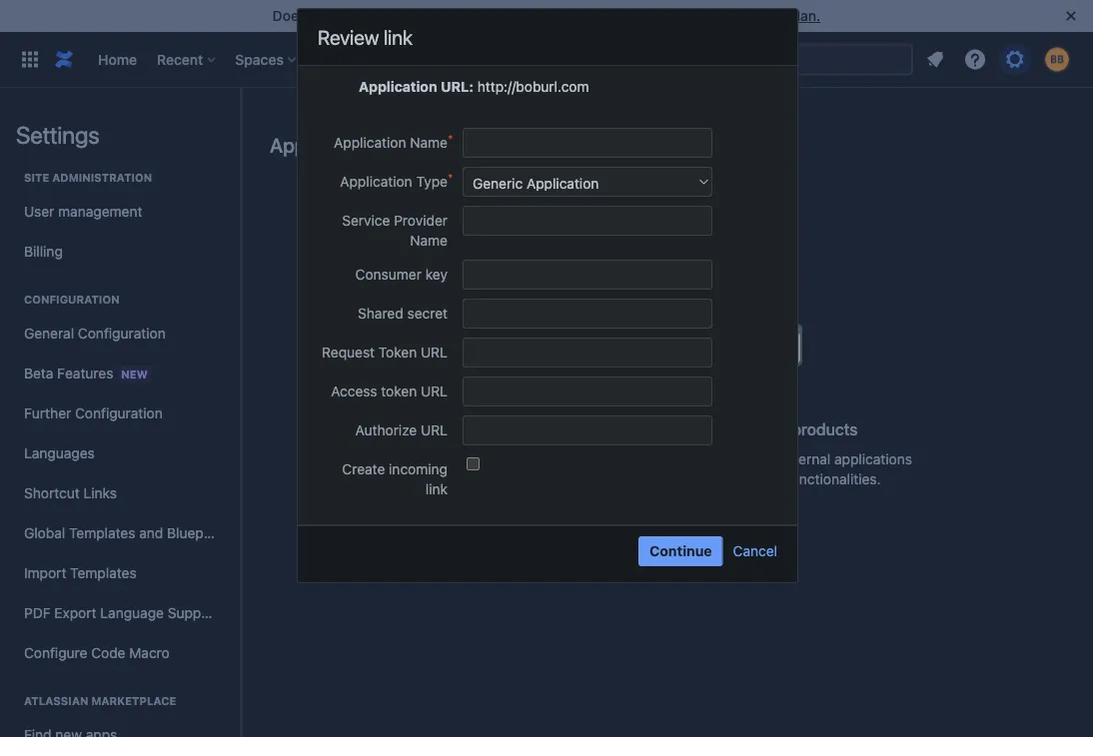 Task type: vqa. For each thing, say whether or not it's contained in the screenshot.
"Configuration" in THE 'FURTHER CONFIGURATION' link
no



Task type: locate. For each thing, give the bounding box(es) containing it.
0 vertical spatial link
[[384, 25, 413, 49]]

link down need
[[384, 25, 413, 49]]

1 vertical spatial name
[[410, 233, 448, 249]]

does your team need more from confluence? start a free trial of the standard plan.
[[273, 7, 821, 24]]

create inside button
[[636, 511, 681, 528]]

trial
[[653, 7, 679, 24]]

Access token URL text field
[[463, 377, 713, 407]]

0 vertical spatial templates
[[457, 51, 525, 67]]

incoming
[[389, 462, 448, 478]]

0 horizontal spatial link
[[384, 25, 413, 49]]

confluence image
[[52, 47, 76, 71]]

url for request token url
[[421, 345, 448, 361]]

0 horizontal spatial atlassian
[[24, 695, 89, 708]]

site administration
[[24, 171, 152, 184]]

shortcut
[[24, 485, 80, 502]]

name up type
[[410, 135, 448, 151]]

review link
[[318, 25, 413, 49]]

cancel link
[[734, 537, 778, 567]]

0 vertical spatial products
[[792, 420, 858, 439]]

your
[[310, 7, 340, 24]]

site administration group
[[16, 150, 224, 278]]

link down incoming
[[426, 482, 448, 498]]

configuration up general in the left top of the page
[[24, 293, 120, 306]]

code
[[91, 645, 126, 662]]

link for review link
[[384, 25, 413, 49]]

with
[[644, 420, 675, 439], [570, 451, 597, 468]]

other up integrate confluence with other atlassian products or external applications so they can exchange information, resources, and functionalities.
[[679, 420, 718, 439]]

application
[[359, 79, 438, 95], [270, 133, 370, 156], [334, 135, 407, 151], [340, 174, 413, 190]]

name
[[410, 135, 448, 151], [410, 233, 448, 249]]

pdf export language support link
[[16, 594, 224, 634]]

confluence image
[[52, 47, 76, 71]]

0 vertical spatial with
[[644, 420, 675, 439]]

further
[[24, 405, 71, 422]]

other
[[679, 420, 718, 439], [601, 451, 635, 468]]

access token url
[[331, 384, 448, 400]]

integrate inside integrate confluence with other atlassian products or external applications so they can exchange information, resources, and functionalities.
[[431, 451, 489, 468]]

key
[[426, 267, 448, 283]]

link up continue
[[684, 511, 708, 528]]

configuration up new
[[78, 325, 166, 342]]

new
[[121, 368, 148, 381]]

1 vertical spatial integrate
[[431, 451, 489, 468]]

banner containing home
[[0, 31, 1094, 88]]

2 vertical spatial templates
[[70, 565, 137, 582]]

atlassian inside integrate confluence with other atlassian products or external applications so they can exchange information, resources, and functionalities.
[[639, 451, 697, 468]]

banner
[[0, 31, 1094, 88]]

0 vertical spatial and
[[759, 471, 783, 488]]

name inside service provider name
[[410, 233, 448, 249]]

0 horizontal spatial with
[[570, 451, 597, 468]]

configuration up languages link
[[75, 405, 163, 422]]

1 vertical spatial products
[[701, 451, 759, 468]]

configuration for general
[[78, 325, 166, 342]]

more
[[417, 7, 451, 24]]

Create incoming link checkbox
[[467, 458, 480, 471]]

products up the resources,
[[701, 451, 759, 468]]

external
[[780, 451, 831, 468]]

a
[[612, 7, 620, 24]]

1 name from the top
[[410, 135, 448, 151]]

2 name from the top
[[410, 233, 448, 249]]

2 required image from the top
[[448, 172, 464, 188]]

blueprints
[[167, 525, 232, 542]]

atlassian down integrate confluence with other atlassian products
[[639, 451, 697, 468]]

2 vertical spatial url
[[421, 423, 448, 439]]

shared secret
[[358, 306, 448, 322]]

url:
[[441, 79, 474, 95]]

with up exchange
[[570, 451, 597, 468]]

user management link
[[16, 192, 224, 232]]

general configuration
[[24, 325, 166, 342]]

0 vertical spatial atlassian
[[722, 420, 788, 439]]

0 horizontal spatial other
[[601, 451, 635, 468]]

applications
[[835, 451, 913, 468]]

templates up pdf export language support link
[[70, 565, 137, 582]]

0 horizontal spatial and
[[139, 525, 163, 542]]

beta features new
[[24, 365, 148, 381]]

1 url from the top
[[421, 345, 448, 361]]

1 vertical spatial url
[[421, 384, 448, 400]]

and
[[759, 471, 783, 488], [139, 525, 163, 542]]

shortcut links link
[[16, 474, 224, 514]]

products inside integrate confluence with other atlassian products or external applications so they can exchange information, resources, and functionalities.
[[701, 451, 759, 468]]

confluence down 'access token url' text box
[[556, 420, 640, 439]]

required image
[[448, 133, 464, 149], [448, 172, 464, 188]]

1 vertical spatial with
[[570, 451, 597, 468]]

1 horizontal spatial products
[[792, 420, 858, 439]]

templates for import templates
[[70, 565, 137, 582]]

products
[[792, 420, 858, 439], [701, 451, 759, 468]]

1 required image from the top
[[448, 133, 464, 149]]

confluence for integrate confluence with other atlassian products
[[556, 420, 640, 439]]

0 vertical spatial confluence
[[556, 420, 640, 439]]

confluence inside integrate confluence with other atlassian products or external applications so they can exchange information, resources, and functionalities.
[[493, 451, 567, 468]]

integrate up so
[[431, 451, 489, 468]]

pdf export language support
[[24, 605, 220, 622]]

create link button
[[625, 505, 719, 535]]

2 url from the top
[[421, 384, 448, 400]]

0 vertical spatial required image
[[448, 133, 464, 149]]

1 vertical spatial and
[[139, 525, 163, 542]]

1 vertical spatial confluence
[[493, 451, 567, 468]]

and down or
[[759, 471, 783, 488]]

1 horizontal spatial link
[[426, 482, 448, 498]]

atlassian
[[722, 420, 788, 439], [639, 451, 697, 468], [24, 695, 89, 708]]

1 horizontal spatial with
[[644, 420, 675, 439]]

1 vertical spatial link
[[426, 482, 448, 498]]

1 vertical spatial templates
[[69, 525, 135, 542]]

name down "provider"
[[410, 233, 448, 249]]

1 vertical spatial other
[[601, 451, 635, 468]]

confluence
[[556, 420, 640, 439], [493, 451, 567, 468]]

and left blueprints
[[139, 525, 163, 542]]

templates up application url: http://boburl.com
[[457, 51, 525, 67]]

service provider name
[[342, 213, 448, 249]]

0 horizontal spatial create
[[342, 462, 385, 478]]

and inside integrate confluence with other atlassian products or external applications so they can exchange information, resources, and functionalities.
[[759, 471, 783, 488]]

1 vertical spatial configuration
[[78, 325, 166, 342]]

Application Name text field
[[463, 128, 713, 158]]

2 vertical spatial atlassian
[[24, 695, 89, 708]]

user
[[24, 203, 54, 220]]

required image up "provider"
[[448, 172, 464, 188]]

start a free trial of the standard plan. link
[[575, 7, 821, 24]]

confluence up can
[[493, 451, 567, 468]]

1 horizontal spatial and
[[759, 471, 783, 488]]

templates for global templates and blueprints
[[69, 525, 135, 542]]

0 vertical spatial create
[[342, 462, 385, 478]]

configuration
[[24, 293, 120, 306], [78, 325, 166, 342], [75, 405, 163, 422]]

products up external
[[792, 420, 858, 439]]

shared
[[358, 306, 404, 322]]

other up "information,"
[[601, 451, 635, 468]]

and inside configuration group
[[139, 525, 163, 542]]

2 vertical spatial configuration
[[75, 405, 163, 422]]

Service Provider Name text field
[[463, 206, 713, 236]]

templates down the links
[[69, 525, 135, 542]]

home link
[[92, 43, 143, 75]]

user management
[[24, 203, 142, 220]]

close image
[[1060, 4, 1084, 28]]

integrate up can
[[486, 420, 552, 439]]

http://boburl.com
[[478, 79, 590, 95]]

1 horizontal spatial create
[[636, 511, 681, 528]]

required image up type
[[448, 133, 464, 149]]

further configuration link
[[16, 394, 224, 434]]

Shared secret text field
[[463, 299, 713, 329]]

atlassian marketplace group
[[16, 674, 224, 738]]

other inside integrate confluence with other atlassian products or external applications so they can exchange information, resources, and functionalities.
[[601, 451, 635, 468]]

configuration for further
[[75, 405, 163, 422]]

management
[[58, 203, 142, 220]]

2 horizontal spatial atlassian
[[722, 420, 788, 439]]

url
[[421, 345, 448, 361], [421, 384, 448, 400], [421, 423, 448, 439]]

with up integrate confluence with other atlassian products or external applications so they can exchange information, resources, and functionalities.
[[644, 420, 675, 439]]

Search field
[[714, 43, 914, 75]]

application name
[[334, 135, 448, 151]]

1 vertical spatial create
[[636, 511, 681, 528]]

0 vertical spatial name
[[410, 135, 448, 151]]

create inside create incoming link
[[342, 462, 385, 478]]

application up application type at the left of the page
[[334, 135, 407, 151]]

type
[[416, 174, 448, 190]]

application up service at the top
[[340, 174, 413, 190]]

application for application links
[[270, 133, 370, 156]]

global element
[[12, 31, 714, 87]]

products for integrate confluence with other atlassian products
[[792, 420, 858, 439]]

0 vertical spatial other
[[679, 420, 718, 439]]

2 horizontal spatial link
[[684, 511, 708, 528]]

further configuration
[[24, 405, 163, 422]]

create up continue
[[636, 511, 681, 528]]

functionalities.
[[787, 471, 882, 488]]

create down 'authorize'
[[342, 462, 385, 478]]

1 vertical spatial atlassian
[[639, 451, 697, 468]]

2 vertical spatial link
[[684, 511, 708, 528]]

0 horizontal spatial products
[[701, 451, 759, 468]]

export
[[54, 605, 97, 622]]

languages
[[24, 445, 95, 462]]

token
[[379, 345, 417, 361]]

create
[[342, 462, 385, 478], [636, 511, 681, 528]]

0 vertical spatial url
[[421, 345, 448, 361]]

configuration inside "link"
[[78, 325, 166, 342]]

link inside button
[[684, 511, 708, 528]]

1 horizontal spatial atlassian
[[639, 451, 697, 468]]

atlassian up or
[[722, 420, 788, 439]]

create for create link
[[636, 511, 681, 528]]

atlassian marketplace
[[24, 695, 176, 708]]

with inside integrate confluence with other atlassian products or external applications so they can exchange information, resources, and functionalities.
[[570, 451, 597, 468]]

application links
[[270, 133, 414, 156]]

1 horizontal spatial other
[[679, 420, 718, 439]]

application left 'links'
[[270, 133, 370, 156]]

0 vertical spatial integrate
[[486, 420, 552, 439]]

1 vertical spatial required image
[[448, 172, 464, 188]]

atlassian down configure
[[24, 695, 89, 708]]

integrate
[[486, 420, 552, 439], [431, 451, 489, 468]]



Task type: describe. For each thing, give the bounding box(es) containing it.
can
[[513, 471, 537, 488]]

link for create link
[[684, 511, 708, 528]]

features
[[57, 365, 113, 381]]

atlassian for integrate confluence with other atlassian products
[[722, 420, 788, 439]]

apps
[[391, 51, 425, 67]]

site
[[24, 171, 49, 184]]

authorize url
[[356, 423, 448, 439]]

confluence?
[[489, 7, 572, 24]]

token
[[381, 384, 417, 400]]

Authorize URL text field
[[463, 416, 713, 446]]

search image
[[722, 51, 738, 67]]

create link
[[636, 511, 708, 528]]

links
[[84, 485, 117, 502]]

confluence for integrate confluence with other atlassian products or external applications so they can exchange information, resources, and functionalities.
[[493, 451, 567, 468]]

integrate confluence with other atlassian products or external applications so they can exchange information, resources, and functionalities.
[[431, 451, 913, 488]]

global templates and blueprints
[[24, 525, 232, 542]]

standard
[[725, 7, 785, 24]]

macro
[[129, 645, 170, 662]]

atlassian inside group
[[24, 695, 89, 708]]

plan.
[[789, 7, 821, 24]]

start
[[575, 7, 608, 24]]

beta
[[24, 365, 53, 381]]

service
[[342, 213, 390, 229]]

with for integrate confluence with other atlassian products
[[644, 420, 675, 439]]

import
[[24, 565, 66, 582]]

integrate confluence with other atlassian products
[[486, 420, 858, 439]]

shortcut links
[[24, 485, 117, 502]]

authorize
[[356, 423, 417, 439]]

templates inside the global element
[[457, 51, 525, 67]]

request
[[322, 345, 375, 361]]

Request Token URL text field
[[463, 338, 713, 368]]

continue
[[650, 544, 713, 560]]

products for integrate confluence with other atlassian products or external applications so they can exchange information, resources, and functionalities.
[[701, 451, 759, 468]]

from
[[454, 7, 485, 24]]

application for application type
[[340, 174, 413, 190]]

free
[[623, 7, 650, 24]]

cancel
[[734, 544, 778, 560]]

does
[[273, 7, 306, 24]]

application for application name
[[334, 135, 407, 151]]

need
[[380, 7, 413, 24]]

apps button
[[385, 43, 445, 75]]

url for access token url
[[421, 384, 448, 400]]

home
[[98, 51, 137, 67]]

global
[[24, 525, 65, 542]]

general
[[24, 325, 74, 342]]

atlassian for integrate confluence with other atlassian products or external applications so they can exchange information, resources, and functionalities.
[[639, 451, 697, 468]]

review
[[318, 25, 379, 49]]

with for integrate confluence with other atlassian products or external applications so they can exchange information, resources, and functionalities.
[[570, 451, 597, 468]]

access
[[331, 384, 378, 400]]

create incoming link
[[342, 462, 448, 498]]

link inside create incoming link
[[426, 482, 448, 498]]

0 vertical spatial configuration
[[24, 293, 120, 306]]

marketplace
[[91, 695, 176, 708]]

configure
[[24, 645, 87, 662]]

provider
[[394, 213, 448, 229]]

import templates
[[24, 565, 137, 582]]

other for integrate confluence with other atlassian products
[[679, 420, 718, 439]]

they
[[481, 471, 510, 488]]

language
[[100, 605, 164, 622]]

import templates link
[[16, 554, 224, 594]]

consumer
[[356, 267, 422, 283]]

application url: http://boburl.com
[[359, 79, 590, 95]]

secret
[[408, 306, 448, 322]]

continue button
[[639, 537, 724, 567]]

global templates and blueprints link
[[16, 514, 232, 554]]

other for integrate confluence with other atlassian products or external applications so they can exchange information, resources, and functionalities.
[[601, 451, 635, 468]]

spaces
[[235, 51, 284, 67]]

information,
[[606, 471, 684, 488]]

team
[[343, 7, 376, 24]]

create for create incoming link
[[342, 462, 385, 478]]

links
[[374, 133, 414, 156]]

required image for type
[[448, 172, 464, 188]]

spaces button
[[229, 43, 304, 75]]

resources,
[[687, 471, 755, 488]]

3 url from the top
[[421, 423, 448, 439]]

exchange
[[540, 471, 603, 488]]

application down apps
[[359, 79, 438, 95]]

request token url
[[322, 345, 448, 361]]

integrate for integrate confluence with other atlassian products
[[486, 420, 552, 439]]

billing link
[[16, 232, 224, 272]]

consumer key
[[356, 267, 448, 283]]

Consumer key text field
[[463, 260, 713, 290]]

billing
[[24, 243, 63, 260]]

configure code macro link
[[16, 634, 224, 674]]

integrate for integrate confluence with other atlassian products or external applications so they can exchange information, resources, and functionalities.
[[431, 451, 489, 468]]

of
[[682, 7, 696, 24]]

settings
[[16, 121, 99, 149]]

or
[[762, 451, 776, 468]]

support
[[168, 605, 220, 622]]

templates link
[[451, 43, 531, 75]]

the
[[700, 7, 721, 24]]

languages link
[[16, 434, 224, 474]]

general configuration link
[[16, 314, 224, 354]]

settings icon image
[[1004, 47, 1028, 71]]

application type
[[340, 174, 448, 190]]

required image for name
[[448, 133, 464, 149]]

pdf
[[24, 605, 51, 622]]

configuration group
[[16, 272, 232, 680]]



